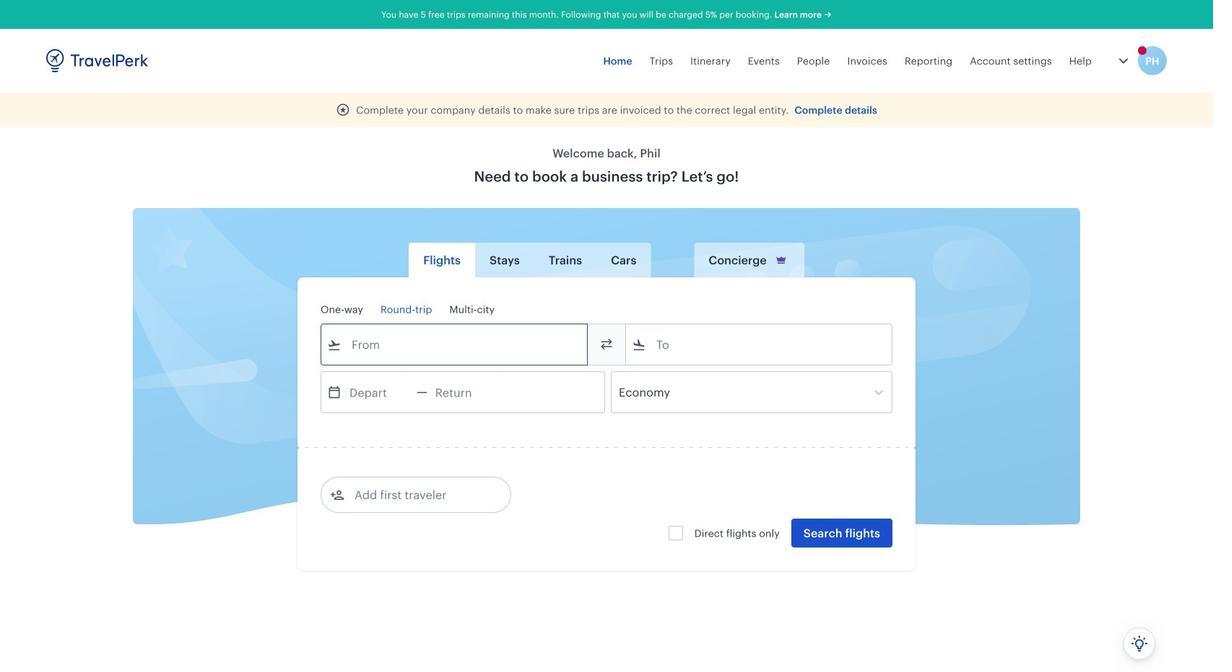 Task type: locate. For each thing, give the bounding box(es) containing it.
From search field
[[342, 333, 569, 356]]

Return text field
[[428, 372, 503, 413]]

Add first traveler search field
[[345, 483, 495, 506]]

Depart text field
[[342, 372, 417, 413]]



Task type: describe. For each thing, give the bounding box(es) containing it.
To search field
[[647, 333, 874, 356]]



